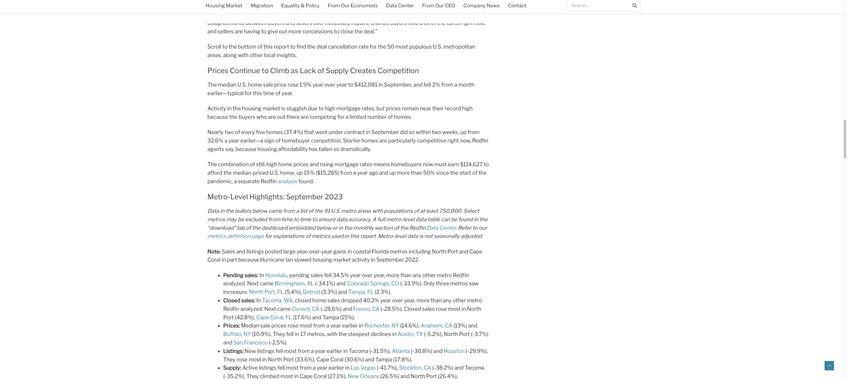 Task type: describe. For each thing, give the bounding box(es) containing it.
market inside activity in the housing market is sluggish due to high mortgage rates, but prices remain near their record high because the buyers who are out there are competing for a limited number of homes.
[[263, 106, 280, 112]]

0 vertical spatial metro-
[[207, 193, 230, 201]]

prices: median sale prices rose most from a year earlier in rochester, ny (14.6%), anaheim, ca (13%) and buffalo, ny (10.9%). they fell in 17 metros, with the steepest declines in austin, tx
[[223, 323, 477, 338]]

ceo
[[445, 3, 455, 8]]

2022.
[[405, 257, 419, 263]]

redfin inside , pending sales fell 34.5% year over year, more than any other metro redfin analyzed. next came
[[453, 272, 469, 279]]

to left climb
[[262, 67, 269, 75]]

homebuyer
[[282, 138, 310, 144]]

&
[[301, 3, 305, 8]]

high inside the combination of still-high home prices and rising mortgage rates means homebuyers now must earn $114,627 to afford the median-priced u.s. home, up 15% ($15,285) from a year ago and up more than 50% since the start of the pandemic, a separate redfin
[[267, 161, 277, 168]]

fl right coral,
[[286, 315, 292, 321]]

and down means
[[379, 170, 388, 176]]

fell for las
[[277, 365, 285, 371]]

of inside the median u.s. home sale price rose 1.9% year over year to $412,081 in september, and fell 2% from a month earlier—typical for this time of year.
[[275, 90, 281, 96]]

bullets
[[235, 208, 251, 214]]

tacoma,
[[262, 298, 283, 304]]

of right sign
[[276, 138, 281, 144]]

0 vertical spatial so
[[409, 129, 415, 135]]

from left list
[[283, 208, 295, 214]]

1 two from the left
[[225, 129, 234, 135]]

now
[[423, 161, 433, 168]]

detroit
[[303, 289, 320, 295]]

(37.4%)
[[284, 129, 303, 135]]

pandemic,
[[207, 178, 233, 184]]

(- right atlanta link
[[411, 348, 414, 354]]

analysis
[[278, 178, 297, 184]]

1 horizontal spatial time
[[281, 216, 293, 223]]

atlanta link
[[392, 348, 410, 354]]

(2.3%).
[[375, 289, 391, 295]]

with inside scroll to the bottom of this report to find the deal cancellation rate for the 50 most populous u.s. metropolitan areas, along with other local insights.
[[238, 52, 248, 58]]

ca down 40.2%
[[372, 306, 380, 312]]

of down $114,627
[[472, 170, 477, 176]]

most inside "prices: median sale prices rose most from a year earlier in rochester, ny (14.6%), anaheim, ca (13%) and buffalo, ny (10.9%). they fell in 17 metros, with the steepest declines in austin, tx"
[[300, 323, 312, 329]]

rising
[[320, 161, 333, 168]]

in inside nearly two of every five homes (37.4%) that went under contract in september did so within two weeks, up from 32.6% a year earlier—a sign of homebuyer competition. starter homes are particularly competitive right now, redfin agents say, because housing affordability has fallen so dramatically.
[[366, 129, 370, 135]]

activity
[[352, 257, 370, 263]]

and inside (-29.9%). they rose most in north port (33.6%), cape coral (30.6%) and tampa (17.8%).
[[365, 357, 374, 363]]

1 horizontal spatial below
[[317, 225, 331, 231]]

over inside premiums and disagreements between buyers and sellers over necessary repairs. overall, buyers hold a lot of the cards right now, and sellers are having to give out more concessions to close the deal."
[[313, 20, 324, 26]]

afford
[[207, 170, 222, 176]]

and down company news
[[477, 12, 486, 18]]

of down embedded
[[306, 233, 311, 239]]

most inside (-29.9%). they rose most in north port (33.6%), cape coral (30.6%) and tampa (17.8%).
[[249, 357, 261, 363]]

data down at
[[416, 216, 426, 223]]

supply:
[[223, 365, 241, 371]]

(- right al
[[315, 281, 319, 287]]

major
[[217, 12, 231, 18]]

active
[[242, 365, 258, 371]]

san francisco link
[[234, 340, 268, 346]]

0 vertical spatial data center link
[[382, 0, 418, 12]]

are down sluggish
[[301, 114, 309, 120]]

for inside scroll to the bottom of this report to find the deal cancellation rate for the 50 most populous u.s. metropolitan areas, along with other local insights.
[[370, 44, 377, 50]]

coral inside sales and listings posted large year-over-year gains in coastal florida metros including north port and cape coral in part because hurricane ian slowed housing market activity in september 2022.
[[207, 257, 220, 263]]

34.5%
[[333, 272, 349, 279]]

data for data in the bullets below came from a list of the 91 u.s. metro areas with populations of at least 750,000. select metros may be excluded from time to time to ensure data accuracy. a full metro-level data table can be found in the "download" tab of the dashboard embedded below or
[[207, 208, 219, 214]]

listings:
[[223, 348, 244, 354]]

in left "austin,"
[[392, 331, 397, 338]]

their
[[432, 106, 444, 112]]

and inside "prices: median sale prices rose most from a year earlier in rochester, ny (14.6%), anaheim, ca (13%) and buffalo, ny (10.9%). they fell in 17 metros, with the steepest declines in austin, tx"
[[468, 323, 477, 329]]

and inside (-5.2%), north port (-3.7%) and
[[223, 340, 232, 346]]

metropolitan
[[443, 44, 475, 50]]

of left still-
[[250, 161, 255, 168]]

(- up 29.9%).
[[471, 331, 474, 338]]

a inside data in the bullets below came from a list of the 91 u.s. metro areas with populations of at least 750,000. select metros may be excluded from time to time to ensure data accuracy. a full metro-level data table can be found in the "download" tab of the dashboard embedded below or
[[296, 208, 299, 214]]

because inside sales and listings posted large year-over-year gains in coastal florida metros including north port and cape coral in part because hurricane ian slowed housing market activity in september 2022.
[[238, 257, 259, 263]]

found.
[[299, 178, 314, 184]]

mortgage inside the combination of still-high home prices and rising mortgage rates means homebuyers now must earn $114,627 to afford the median-priced u.s. home, up 15% ($15,285) from a year ago and up more than 50% since the start of the pandemic, a separate redfin
[[335, 161, 359, 168]]

other inside , closed home sales dropped 40.2% year over year, more than any other metro redfin analyzed. next came
[[453, 298, 466, 304]]

in right used
[[345, 233, 349, 239]]

next inside , pending sales fell 34.5% year over year, more than any other metro redfin analyzed. next came
[[247, 281, 259, 287]]

(- inside (-28.5%). closed sales rose most in north port (42.8%),
[[381, 306, 384, 312]]

and down 34.5%
[[336, 281, 346, 287]]

every
[[241, 129, 255, 135]]

came inside , closed home sales dropped 40.2% year over year, more than any other metro redfin analyzed. next came
[[277, 306, 291, 312]]

earlier—a
[[240, 138, 263, 144]]

to up embedded
[[294, 216, 299, 223]]

rate inside , which saw the second highest rate of deal cancellations among the major metros redfin analyzed. "transactions are also falling apart due to skyrocketing
[[406, 3, 416, 9]]

1 horizontal spatial data center link
[[427, 225, 456, 231]]

sale inside "prices: median sale prices rose most from a year earlier in rochester, ny (14.6%), anaheim, ca (13%) and buffalo, ny (10.9%). they fell in 17 metros, with the steepest declines in austin, tx"
[[260, 323, 270, 329]]

co
[[391, 281, 399, 287]]

supply: active listings fell most from a year earlier in las vegas (-41.7%), stockton, ca
[[223, 365, 431, 371]]

a up 'major'
[[228, 3, 231, 9]]

our for ceo
[[435, 3, 444, 8]]

2 horizontal spatial time
[[300, 216, 311, 223]]

17
[[300, 331, 306, 338]]

28.6%)
[[324, 306, 342, 312]]

fell inside the median u.s. home sale price rose 1.9% year over year to $412,081 in september, and fell 2% from a month earlier—typical for this time of year.
[[424, 82, 431, 88]]

ca up cape coral, fl (17.6%) and tampa (15%).
[[312, 306, 319, 312]]

price
[[274, 82, 287, 88]]

explanations
[[273, 233, 304, 239]]

to left give
[[261, 28, 266, 35]]

and up (15%).
[[343, 306, 352, 312]]

in up the "download"
[[220, 208, 224, 214]]

is inside activity in the housing market is sluggish due to high mortgage rates, but prices remain near their record high because the buyers who are out there are competing for a limited number of homes.
[[281, 106, 285, 112]]

of inside activity in the housing market is sluggish due to high mortgage rates, but prices remain near their record high because the buyers who are out there are competing for a limited number of homes.
[[388, 114, 393, 120]]

1 metrics from the left
[[207, 233, 226, 239]]

a left ago at top
[[353, 170, 356, 176]]

home,
[[280, 170, 295, 176]]

for inside 'in the monthly section of the redfin data center . refer to our metrics definition page for explanations of metrics used in this report. metro-level data is not seasonally adjusted.'
[[265, 233, 272, 239]]

but
[[376, 106, 385, 112]]

rose inside (-29.9%). they rose most in north port (33.6%), cape coral (30.6%) and tampa (17.8%).
[[237, 357, 248, 363]]

, for closed
[[293, 298, 294, 304]]

having
[[244, 28, 260, 35]]

only
[[424, 281, 435, 287]]

2 metrics from the left
[[312, 233, 330, 239]]

(- up vegas
[[370, 348, 373, 354]]

highest
[[387, 3, 405, 9]]

september inside sales and listings posted large year-over-year gains in coastal florida metros including north port and cape coral in part because hurricane ian slowed housing market activity in september 2022.
[[376, 257, 404, 263]]

2 horizontal spatial buyers
[[390, 20, 407, 26]]

fell inside "prices: median sale prices rose most from a year earlier in rochester, ny (14.6%), anaheim, ca (13%) and buffalo, ny (10.9%). they fell in 17 metros, with the steepest declines in austin, tx"
[[286, 331, 294, 338]]

and up the "scroll"
[[207, 28, 217, 35]]

cards
[[447, 20, 460, 26]]

from down the (33.6%),
[[300, 365, 312, 371]]

most inside scroll to the bottom of this report to find the deal cancellation rate for the 50 most populous u.s. metropolitan areas, along with other local insights.
[[395, 44, 408, 50]]

in left 'las'
[[345, 365, 350, 371]]

from inside "prices: median sale prices rose most from a year earlier in rochester, ny (14.6%), anaheim, ca (13%) and buffalo, ny (10.9%). they fell in 17 metros, with the steepest declines in austin, tx"
[[313, 323, 325, 329]]

to inside 'in the monthly section of the redfin data center . refer to our metrics definition page for explanations of metrics used in this report. metro-level data is not seasonally adjusted.'
[[473, 225, 478, 231]]

level inside data in the bullets below came from a list of the 91 u.s. metro areas with populations of at least 750,000. select metros may be excluded from time to time to ensure data accuracy. a full metro-level data table can be found in the "download" tab of the dashboard embedded below or
[[403, 216, 414, 223]]

prices inside the combination of still-high home prices and rising mortgage rates means homebuyers now must earn $114,627 to afford the median-priced u.s. home, up 15% ($15,285) from a year ago and up more than 50% since the start of the pandemic, a separate redfin
[[293, 161, 309, 168]]

least
[[426, 208, 438, 214]]

rose inside (-28.5%). closed sales rose most in north port (42.8%),
[[436, 306, 447, 312]]

2 horizontal spatial high
[[462, 106, 473, 112]]

in up steepest in the left of the page
[[359, 323, 363, 329]]

earlier for las
[[329, 365, 344, 371]]

over inside , closed home sales dropped 40.2% year over year, more than any other metro redfin analyzed. next came
[[392, 298, 403, 304]]

and up part
[[236, 249, 245, 255]]

near
[[420, 106, 431, 112]]

and down the oxnard, ca 'link' on the left
[[312, 315, 321, 321]]

year down the listings: new listings fell most from a year earlier in tacoma (-31.5%), atlanta (-30.8%) and houston at the bottom of page
[[317, 365, 327, 371]]

metro for u.s.
[[342, 208, 356, 214]]

redfin inside , closed home sales dropped 40.2% year over year, more than any other metro redfin analyzed. next came
[[223, 306, 239, 312]]

, a redfin premier agent in jacksonville, fl
[[226, 3, 330, 9]]

equality
[[281, 3, 300, 8]]

buyers inside activity in the housing market is sluggish due to high mortgage rates, but prices remain near their record high because the buyers who are out there are competing for a limited number of homes.
[[239, 114, 255, 120]]

say,
[[225, 146, 234, 152]]

to left ensure at the bottom left of the page
[[312, 216, 317, 223]]

(-28.5%). closed sales rose most in north port (42.8%),
[[223, 306, 481, 321]]

28.5%).
[[384, 306, 403, 312]]

a down the (33.6%),
[[313, 365, 316, 371]]

any inside , closed home sales dropped 40.2% year over year, more than any other metro redfin analyzed. next came
[[443, 298, 452, 304]]

sales for closed
[[327, 298, 340, 304]]

($15,285)
[[316, 170, 339, 176]]

to down the necessary
[[334, 28, 339, 35]]

year inside the combination of still-high home prices and rising mortgage rates means homebuyers now must earn $114,627 to afford the median-priced u.s. home, up 15% ($15,285) from a year ago and up more than 50% since the start of the pandemic, a separate redfin
[[357, 170, 368, 176]]

in down select
[[474, 216, 478, 223]]

company
[[463, 3, 486, 8]]

sales: for closed
[[241, 298, 255, 304]]

continue
[[230, 67, 260, 75]]

and down birmingham, al (-34.1%) and colorado springs, co
[[338, 289, 347, 295]]

right inside nearly two of every five homes (37.4%) that went under contract in september did so within two weeks, up from 32.6% a year earlier—a sign of homebuyer competition. starter homes are particularly competitive right now, redfin agents say, because housing affordability has fallen so dramatically.
[[447, 138, 459, 144]]

to left 'find'
[[290, 44, 295, 50]]

more inside the combination of still-high home prices and rising mortgage rates means homebuyers now must earn $114,627 to afford the median-priced u.s. home, up 15% ($15,285) from a year ago and up more than 50% since the start of the pandemic, a separate redfin
[[397, 170, 410, 176]]

must
[[434, 161, 447, 168]]

because inside activity in the housing market is sluggish due to high mortgage rates, but prices remain near their record high because the buyers who are out there are competing for a limited number of homes.
[[207, 114, 228, 120]]

limited
[[350, 114, 366, 120]]

data up or
[[337, 216, 347, 223]]

a inside premiums and disagreements between buyers and sellers over necessary repairs. overall, buyers hold a lot of the cards right now, and sellers are having to give out more concessions to close the deal."
[[420, 20, 423, 26]]

deal."
[[364, 28, 377, 35]]

populations
[[384, 208, 413, 214]]

year inside nearly two of every five homes (37.4%) that went under contract in september did so within two weeks, up from 32.6% a year earlier—a sign of homebuyer competition. starter homes are particularly competitive right now, redfin agents say, because housing affordability has fallen so dramatically.
[[229, 138, 239, 144]]

data center
[[386, 3, 414, 8]]

al
[[307, 281, 314, 287]]

sign
[[264, 138, 275, 144]]

metro- inside 'in the monthly section of the redfin data center . refer to our metrics definition page for explanations of metrics used in this report. metro-level data is not seasonally adjusted.'
[[378, 233, 395, 239]]

, which saw the second highest rate of deal cancellations among the major metros redfin analyzed. "transactions are also falling apart due to skyrocketing
[[207, 3, 486, 18]]

a inside "prices: median sale prices rose most from a year earlier in rochester, ny (14.6%), anaheim, ca (13%) and buffalo, ny (10.9%). they fell in 17 metros, with the steepest declines in austin, tx"
[[326, 323, 329, 329]]

north inside (-28.5%). closed sales rose most in north port (42.8%),
[[467, 306, 481, 312]]

of down metro-
[[394, 225, 399, 231]]

fl up the tacoma, wa link
[[277, 289, 284, 295]]

sales for 28.5%).
[[422, 306, 435, 312]]

that
[[304, 129, 314, 135]]

the for the median u.s. home sale price rose 1.9% year over year to $412,081 in september, and fell 2% from a month earlier—typical for this time of year.
[[207, 82, 217, 88]]

to inside activity in the housing market is sluggish due to high mortgage rates, but prices remain near their record high because the buyers who are out there are competing for a limited number of homes.
[[318, 106, 324, 112]]

and inside the median u.s. home sale price rose 1.9% year over year to $412,081 in september, and fell 2% from a month earlier—typical for this time of year.
[[413, 82, 422, 88]]

year inside , closed home sales dropped 40.2% year over year, more than any other metro redfin analyzed. next came
[[380, 298, 391, 304]]

listings for and
[[246, 249, 264, 255]]

fl left which
[[323, 3, 330, 9]]

of right 'tab'
[[246, 225, 251, 231]]

(14.6%),
[[400, 323, 420, 329]]

1 horizontal spatial buyers
[[268, 20, 285, 26]]

september inside nearly two of every five homes (37.4%) that went under contract in september did so within two weeks, up from 32.6% a year earlier—a sign of homebuyer competition. starter homes are particularly competitive right now, redfin agents say, because housing affordability has fallen so dramatically.
[[371, 129, 399, 135]]

from inside the median u.s. home sale price rose 1.9% year over year to $412,081 in september, and fell 2% from a month earlier—typical for this time of year.
[[441, 82, 453, 88]]

report.
[[360, 233, 377, 239]]

more inside premiums and disagreements between buyers and sellers over necessary repairs. overall, buyers hold a lot of the cards right now, and sellers are having to give out more concessions to close the deal."
[[288, 28, 301, 35]]

priced
[[253, 170, 269, 176]]

home inside the combination of still-high home prices and rising mortgage rates means homebuyers now must earn $114,627 to afford the median-priced u.s. home, up 15% ($15,285) from a year ago and up more than 50% since the start of the pandemic, a separate redfin
[[278, 161, 292, 168]]

(- down supply:
[[223, 374, 227, 379]]

in left '17'
[[295, 331, 299, 338]]

$114,627
[[460, 161, 483, 168]]

u.s. inside the median u.s. home sale price rose 1.9% year over year to $412,081 in september, and fell 2% from a month earlier—typical for this time of year.
[[237, 82, 247, 88]]

find
[[297, 44, 306, 50]]

hurricane
[[260, 257, 284, 263]]

cape left coral,
[[256, 315, 269, 321]]

0 vertical spatial tampa
[[322, 315, 339, 321]]

in up (30.6%)
[[343, 348, 348, 354]]

of inside , which saw the second highest rate of deal cancellations among the major metros redfin analyzed. "transactions are also falling apart due to skyrocketing
[[417, 3, 423, 9]]

in right agent
[[286, 3, 291, 9]]

concessions
[[302, 28, 333, 35]]

in left part
[[222, 257, 226, 263]]

median
[[241, 323, 259, 329]]

2 two from the left
[[432, 129, 441, 135]]

(-29.9%). they rose most in north port (33.6%), cape coral (30.6%) and tampa (17.8%).
[[223, 348, 488, 363]]

detroit link
[[303, 289, 320, 295]]

second
[[368, 3, 386, 9]]

1 vertical spatial september
[[286, 193, 323, 201]]

to up along
[[222, 44, 228, 50]]

1 horizontal spatial high
[[325, 106, 335, 112]]

0 horizontal spatial closed
[[223, 298, 240, 304]]

home inside the median u.s. home sale price rose 1.9% year over year to $412,081 in september, and fell 2% from a month earlier—typical for this time of year.
[[248, 82, 262, 88]]

level
[[230, 193, 248, 201]]

contact link
[[504, 0, 531, 12]]

more inside , closed home sales dropped 40.2% year over year, more than any other metro redfin analyzed. next came
[[417, 298, 430, 304]]

1 horizontal spatial ny
[[391, 323, 399, 329]]

and down adjusted.
[[459, 249, 468, 255]]

than inside , pending sales fell 34.5% year over year, more than any other metro redfin analyzed. next came
[[400, 272, 411, 279]]

earlier—typical
[[207, 90, 244, 96]]

in right gains
[[348, 249, 352, 255]]

september,
[[384, 82, 412, 88]]

in right or
[[339, 225, 343, 231]]

from up the dashboard
[[268, 216, 280, 223]]

new
[[245, 348, 256, 354]]

2023
[[325, 193, 343, 201]]

year down supply
[[336, 82, 347, 88]]

posted
[[265, 249, 282, 255]]

1 horizontal spatial sellers
[[296, 20, 312, 26]]

0 horizontal spatial so
[[333, 146, 339, 152]]

(-5.2%), north port (-3.7%) and
[[223, 331, 488, 346]]

saw inside , which saw the second highest rate of deal cancellations among the major metros redfin analyzed. "transactions are also falling apart due to skyrocketing
[[348, 3, 357, 9]]

(- inside (-29.9%). they rose most in north port (33.6%), cape coral (30.6%) and tampa (17.8%).
[[466, 348, 469, 354]]

metros,
[[307, 331, 326, 338]]

springs,
[[370, 281, 390, 287]]

earlier inside "prices: median sale prices rose most from a year earlier in rochester, ny (14.6%), anaheim, ca (13%) and buffalo, ny (10.9%). they fell in 17 metros, with the steepest declines in austin, tx"
[[342, 323, 358, 329]]

other inside , pending sales fell 34.5% year over year, more than any other metro redfin analyzed. next came
[[422, 272, 436, 279]]

sales: for pending
[[245, 272, 258, 279]]

most down the (33.6%),
[[286, 365, 299, 371]]

to inside the median u.s. home sale price rose 1.9% year over year to $412,081 in september, and fell 2% from a month earlier—typical for this time of year.
[[348, 82, 353, 88]]

activity
[[207, 106, 226, 112]]

between
[[245, 20, 267, 26]]

0 horizontal spatial up
[[296, 170, 303, 176]]

north up closed sales: in tacoma, wa
[[249, 289, 263, 295]]

our for economists
[[341, 3, 350, 8]]

prices
[[207, 67, 228, 75]]

1 horizontal spatial up
[[390, 170, 396, 176]]

data for data center
[[386, 3, 397, 8]]

1 vertical spatial ny
[[243, 331, 251, 338]]

fresno, ca link
[[353, 306, 380, 312]]

of right lack
[[317, 67, 324, 75]]

large
[[283, 249, 296, 255]]

and down equality
[[286, 20, 295, 26]]

competition.
[[311, 138, 342, 144]]

, closed home sales dropped 40.2% year over year, more than any other metro redfin analyzed. next came
[[223, 298, 482, 312]]

redfin inside , which saw the second highest rate of deal cancellations among the major metros redfin analyzed. "transactions are also falling apart due to skyrocketing
[[251, 12, 267, 18]]

rose inside "prices: median sale prices rose most from a year earlier in rochester, ny (14.6%), anaheim, ca (13%) and buffalo, ny (10.9%). they fell in 17 metros, with the steepest declines in austin, tx"
[[288, 323, 298, 329]]

2 be from the left
[[451, 216, 457, 223]]

for inside activity in the housing market is sluggish due to high mortgage rates, but prices remain near their record high because the buyers who are out there are competing for a limited number of homes.
[[337, 114, 344, 120]]

a up the (33.6%),
[[311, 348, 314, 354]]

this inside scroll to the bottom of this report to find the deal cancellation rate for the 50 most populous u.s. metropolitan areas, along with other local insights.
[[264, 44, 273, 50]]

most down 2.5%).
[[284, 348, 297, 354]]

of left every
[[235, 129, 240, 135]]

fell for any
[[324, 272, 332, 279]]

a down median-
[[234, 178, 237, 184]]

metros inside sales and listings posted large year-over-year gains in coastal florida metros including north port and cape coral in part because hurricane ian slowed housing market activity in september 2022.
[[390, 249, 408, 255]]

than inside the combination of still-high home prices and rising mortgage rates means homebuyers now must earn $114,627 to afford the median-priced u.s. home, up 15% ($15,285) from a year ago and up more than 50% since the start of the pandemic, a separate redfin
[[411, 170, 422, 176]]

now, inside nearly two of every five homes (37.4%) that went under contract in september did so within two weeks, up from 32.6% a year earlier—a sign of homebuyer competition. starter homes are particularly competitive right now, redfin agents say, because housing affordability has fallen so dramatically.
[[460, 138, 471, 144]]

market inside sales and listings posted large year-over-year gains in coastal florida metros including north port and cape coral in part because hurricane ian slowed housing market activity in september 2022.
[[333, 257, 351, 263]]

search image
[[632, 3, 637, 8]]

atlanta
[[392, 348, 410, 354]]

redfin premier link
[[232, 3, 269, 9]]

coral inside (-29.9%). they rose most in north port (33.6%), cape coral (30.6%) and tampa (17.8%).
[[330, 357, 343, 363]]

center inside 'in the monthly section of the redfin data center . refer to our metrics definition page for explanations of metrics used in this report. metro-level data is not seasonally adjusted.'
[[439, 225, 456, 231]]

now, inside premiums and disagreements between buyers and sellers over necessary repairs. overall, buyers hold a lot of the cards right now, and sellers are having to give out more concessions to close the deal."
[[474, 20, 485, 26]]

in down florida
[[371, 257, 375, 263]]

tx
[[416, 331, 423, 338]]

full
[[377, 216, 385, 223]]

(- right the oxnard, ca 'link' on the left
[[321, 306, 324, 312]]

creates
[[350, 67, 376, 75]]

year right 1.9%
[[313, 82, 323, 88]]

35.2%).
[[227, 374, 245, 379]]



Task type: locate. For each thing, give the bounding box(es) containing it.
for
[[370, 44, 377, 50], [245, 90, 252, 96], [337, 114, 344, 120], [265, 233, 272, 239]]

sales inside (-28.5%). closed sales rose most in north port (42.8%),
[[422, 306, 435, 312]]

1 vertical spatial homes
[[361, 138, 378, 144]]

0 vertical spatial the
[[207, 82, 217, 88]]

0 vertical spatial other
[[250, 52, 263, 58]]

, inside , which saw the second highest rate of deal cancellations among the major metros redfin analyzed. "transactions are also falling apart due to skyrocketing
[[330, 3, 331, 9]]

1 vertical spatial sales:
[[241, 298, 255, 304]]

they up 2.5%).
[[273, 331, 285, 338]]

1 horizontal spatial due
[[377, 12, 386, 18]]

u.s. inside the combination of still-high home prices and rising mortgage rates means homebuyers now must earn $114,627 to afford the median-priced u.s. home, up 15% ($15,285) from a year ago and up more than 50% since the start of the pandemic, a separate redfin
[[270, 170, 279, 176]]

0 vertical spatial closed
[[223, 298, 240, 304]]

, for a
[[226, 3, 227, 9]]

oxnard, ca link
[[292, 306, 319, 312]]

number
[[367, 114, 387, 120]]

0 horizontal spatial any
[[413, 272, 421, 279]]

analyzed. for "transactions
[[268, 12, 291, 18]]

2 vertical spatial home
[[312, 298, 326, 304]]

1 horizontal spatial is
[[419, 233, 423, 239]]

0 vertical spatial saw
[[348, 3, 357, 9]]

1 vertical spatial market
[[333, 257, 351, 263]]

from our economists link
[[324, 0, 382, 12]]

than up 33.9%).
[[400, 272, 411, 279]]

in inside (-38.2%) and tacoma (-35.2%). they climbed most in cape coral (27.1%),
[[294, 374, 299, 379]]

year up the (33.6%),
[[315, 348, 326, 354]]

other down bottom
[[250, 52, 263, 58]]

2 the from the top
[[207, 161, 217, 168]]

anaheim,
[[421, 323, 444, 329]]

1 be from the left
[[238, 216, 244, 223]]

market
[[226, 3, 243, 8]]

up inside nearly two of every five homes (37.4%) that went under contract in september did so within two weeks, up from 32.6% a year earlier—a sign of homebuyer competition. starter homes are particularly competitive right now, redfin agents say, because housing affordability has fallen so dramatically.
[[460, 129, 467, 135]]

1 horizontal spatial home
[[278, 161, 292, 168]]

increases:
[[223, 289, 248, 295]]

(- right fresno, ca link
[[381, 306, 384, 312]]

prices inside activity in the housing market is sluggish due to high mortgage rates, but prices remain near their record high because the buyers who are out there are competing for a limited number of homes.
[[386, 106, 401, 112]]

sellers down disagreements in the left top of the page
[[218, 28, 234, 35]]

31.5%),
[[373, 348, 391, 354]]

came down wa
[[277, 306, 291, 312]]

1 from from the left
[[328, 3, 340, 8]]

(42.8%),
[[235, 315, 255, 321]]

next inside , closed home sales dropped 40.2% year over year, more than any other metro redfin analyzed. next came
[[264, 306, 276, 312]]

analysis link
[[278, 178, 297, 184]]

1 vertical spatial level
[[395, 233, 406, 239]]

(27.1%),
[[328, 374, 347, 379]]

they
[[273, 331, 285, 338], [223, 357, 236, 363], [246, 374, 259, 379]]

0 vertical spatial center
[[398, 3, 414, 8]]

0 vertical spatial they
[[273, 331, 285, 338]]

0 horizontal spatial tacoma
[[349, 348, 368, 354]]

of left at
[[414, 208, 419, 214]]

of
[[417, 3, 423, 9], [431, 20, 436, 26], [257, 44, 262, 50], [317, 67, 324, 75], [275, 90, 281, 96], [388, 114, 393, 120], [235, 129, 240, 135], [276, 138, 281, 144], [250, 161, 255, 168], [472, 170, 477, 176], [308, 208, 314, 214], [414, 208, 419, 214], [246, 225, 251, 231], [394, 225, 399, 231], [306, 233, 311, 239]]

u.s. inside scroll to the bottom of this report to find the deal cancellation rate for the 50 most populous u.s. metropolitan areas, along with other local insights.
[[433, 44, 442, 50]]

1 horizontal spatial they
[[246, 374, 259, 379]]

1 horizontal spatial market
[[333, 257, 351, 263]]

they down active
[[246, 374, 259, 379]]

2 vertical spatial they
[[246, 374, 259, 379]]

premier
[[249, 3, 269, 9]]

from our economists
[[328, 3, 378, 8]]

equality & policy link
[[277, 0, 324, 12]]

(13%)
[[453, 323, 467, 329]]

sales: down increases: in the left bottom of the page
[[241, 298, 255, 304]]

1 vertical spatial center
[[439, 225, 456, 231]]

0 horizontal spatial from
[[328, 3, 340, 8]]

fl up 40.2%
[[367, 289, 374, 295]]

data center link
[[382, 0, 418, 12], [427, 225, 456, 231]]

tampa down the 28.6%)
[[322, 315, 339, 321]]

ca inside "prices: median sale prices rose most from a year earlier in rochester, ny (14.6%), anaheim, ca (13%) and buffalo, ny (10.9%). they fell in 17 metros, with the steepest declines in austin, tx"
[[445, 323, 452, 329]]

50
[[387, 44, 394, 50]]

1 vertical spatial below
[[317, 225, 331, 231]]

to inside , which saw the second highest rate of deal cancellations among the major metros redfin analyzed. "transactions are also falling apart due to skyrocketing
[[387, 12, 392, 18]]

analyzed. for next
[[240, 306, 263, 312]]

(- down (10.9%).
[[269, 340, 272, 346]]

ny down median
[[243, 331, 251, 338]]

sale up (10.9%).
[[260, 323, 270, 329]]

0 vertical spatial ny
[[391, 323, 399, 329]]

2 vertical spatial metro
[[467, 298, 482, 304]]

in down north port, fl link
[[256, 298, 261, 304]]

to left $412,081
[[348, 82, 353, 88]]

listings for active
[[259, 365, 276, 371]]

premiums and disagreements between buyers and sellers over necessary repairs. overall, buyers hold a lot of the cards right now, and sellers are having to give out more concessions to close the deal."
[[207, 12, 486, 35]]

pending
[[223, 272, 243, 279]]

stockton, ca link
[[399, 365, 431, 371]]

1 vertical spatial so
[[333, 146, 339, 152]]

deal up 'insurance' link
[[424, 3, 434, 9]]

year, inside , closed home sales dropped 40.2% year over year, more than any other metro redfin analyzed. next came
[[404, 298, 415, 304]]

port,
[[264, 289, 276, 295]]

from inside from our economists link
[[328, 3, 340, 8]]

metros
[[232, 12, 250, 18], [207, 216, 225, 223], [390, 249, 408, 255], [450, 281, 468, 287]]

(- inside (-33.9%). only three metros saw increases:
[[400, 281, 404, 287]]

0 vertical spatial right
[[461, 20, 473, 26]]

1 horizontal spatial metro-
[[378, 233, 395, 239]]

1 horizontal spatial closed
[[404, 306, 421, 312]]

our
[[479, 225, 487, 231]]

any down the three
[[443, 298, 452, 304]]

level down metro-
[[395, 233, 406, 239]]

buyers
[[268, 20, 285, 26], [390, 20, 407, 26], [239, 114, 255, 120]]

cape inside sales and listings posted large year-over-year gains in coastal florida metros including north port and cape coral in part because hurricane ian slowed housing market activity in september 2022.
[[469, 249, 482, 255]]

cape inside (-38.2%) and tacoma (-35.2%). they climbed most in cape coral (27.1%),
[[300, 374, 313, 379]]

0 horizontal spatial they
[[223, 357, 236, 363]]

metros inside (-33.9%). only three metros saw increases:
[[450, 281, 468, 287]]

the
[[207, 82, 217, 88], [207, 161, 217, 168]]

are right who
[[268, 114, 276, 120]]

, for which
[[330, 3, 331, 9]]

most inside (-38.2%) and tacoma (-35.2%). they climbed most in cape coral (27.1%),
[[281, 374, 293, 379]]

closed inside (-28.5%). closed sales rose most in north port (42.8%),
[[404, 306, 421, 312]]

ensure
[[318, 216, 335, 223]]

most inside (-28.5%). closed sales rose most in north port (42.8%),
[[448, 306, 461, 312]]

now,
[[474, 20, 485, 26], [460, 138, 471, 144]]

0 horizontal spatial high
[[267, 161, 277, 168]]

Search... search field
[[568, 0, 629, 11]]

in the monthly section of the redfin data center . refer to our metrics definition page for explanations of metrics used in this report. metro-level data is not seasonally adjusted.
[[207, 225, 487, 239]]

1 horizontal spatial this
[[264, 44, 273, 50]]

2 vertical spatial prices
[[271, 323, 286, 329]]

coral inside (-38.2%) and tacoma (-35.2%). they climbed most in cape coral (27.1%),
[[314, 374, 327, 379]]

below down ensure at the bottom left of the page
[[317, 225, 331, 231]]

nearly
[[207, 129, 223, 135]]

right down premiums
[[461, 20, 473, 26]]

0 vertical spatial came
[[268, 208, 282, 214]]

the inside the combination of still-high home prices and rising mortgage rates means homebuyers now must earn $114,627 to afford the median-priced u.s. home, up 15% ($15,285) from a year ago and up more than 50% since the start of the pandemic, a separate redfin
[[207, 161, 217, 168]]

u.s. left home,
[[270, 170, 279, 176]]

rochester,
[[364, 323, 390, 329]]

for right earlier—typical at left
[[245, 90, 252, 96]]

with inside data in the bullets below came from a list of the 91 u.s. metro areas with populations of at least 750,000. select metros may be excluded from time to time to ensure data accuracy. a full metro-level data table can be found in the "download" tab of the dashboard embedded below or
[[372, 208, 383, 214]]

and inside (-38.2%) and tacoma (-35.2%). they climbed most in cape coral (27.1%),
[[454, 365, 464, 371]]

2 horizontal spatial up
[[460, 129, 467, 135]]

mortgage up the limited
[[336, 106, 361, 112]]

port inside sales and listings posted large year-over-year gains in coastal florida metros including north port and cape coral in part because hurricane ian slowed housing market activity in september 2022.
[[447, 249, 458, 255]]

metros inside , which saw the second highest rate of deal cancellations among the major metros redfin analyzed. "transactions are also falling apart due to skyrocketing
[[232, 12, 250, 18]]

from for from our ceo
[[422, 3, 434, 8]]

, inside , closed home sales dropped 40.2% year over year, more than any other metro redfin analyzed. next came
[[293, 298, 294, 304]]

2 horizontal spatial other
[[453, 298, 466, 304]]

metro-
[[386, 216, 403, 223]]

0 horizontal spatial next
[[247, 281, 259, 287]]

came down 'metro-level highlights: september 2023'
[[268, 208, 282, 214]]

most up (13%)
[[448, 306, 461, 312]]

listings for new
[[257, 348, 274, 354]]

0 horizontal spatial metro
[[342, 208, 356, 214]]

earlier down (15%).
[[342, 323, 358, 329]]

0 vertical spatial this
[[264, 44, 273, 50]]

year, inside , pending sales fell 34.5% year over year, more than any other metro redfin analyzed. next came
[[374, 272, 385, 279]]

north inside (-29.9%). they rose most in north port (33.6%), cape coral (30.6%) and tampa (17.8%).
[[268, 357, 282, 363]]

fell for tacoma
[[276, 348, 283, 354]]

redfin inside the combination of still-high home prices and rising mortgage rates means homebuyers now must earn $114,627 to afford the median-priced u.s. home, up 15% ($15,285) from a year ago and up more than 50% since the start of the pandemic, a separate redfin
[[261, 178, 277, 184]]

month
[[458, 82, 474, 88]]

1 horizontal spatial other
[[422, 272, 436, 279]]

center up seasonally
[[439, 225, 456, 231]]

of inside premiums and disagreements between buyers and sellers over necessary repairs. overall, buyers hold a lot of the cards right now, and sellers are having to give out more concessions to close the deal."
[[431, 20, 436, 26]]

sale inside the median u.s. home sale price rose 1.9% year over year to $412,081 in september, and fell 2% from a month earlier—typical for this time of year.
[[263, 82, 273, 88]]

fallen
[[319, 146, 332, 152]]

honolulu link
[[265, 272, 287, 279]]

may
[[226, 216, 237, 223]]

0 horizontal spatial sales
[[310, 272, 323, 279]]

1 vertical spatial year,
[[404, 298, 415, 304]]

1 horizontal spatial homes
[[361, 138, 378, 144]]

of right list
[[308, 208, 314, 214]]

mortgage
[[336, 106, 361, 112], [335, 161, 359, 168]]

sales up the 28.6%)
[[327, 298, 340, 304]]

redfin inside nearly two of every five homes (37.4%) that went under contract in september did so within two weeks, up from 32.6% a year earlier—a sign of homebuyer competition. starter homes are particularly competitive right now, redfin agents say, because housing affordability has fallen so dramatically.
[[472, 138, 488, 144]]

2 vertical spatial sales
[[422, 306, 435, 312]]

(- right tx
[[424, 331, 427, 338]]

.
[[456, 225, 457, 231]]

along
[[223, 52, 237, 58]]

anaheim, ca link
[[421, 323, 452, 329]]

1 horizontal spatial now,
[[474, 20, 485, 26]]

high
[[325, 106, 335, 112], [462, 106, 473, 112], [267, 161, 277, 168]]

0 horizontal spatial homes
[[266, 129, 283, 135]]

sales inside , pending sales fell 34.5% year over year, more than any other metro redfin analyzed. next came
[[310, 272, 323, 279]]

0 vertical spatial year,
[[374, 272, 385, 279]]

for inside the median u.s. home sale price rose 1.9% year over year to $412,081 in september, and fell 2% from a month earlier—typical for this time of year.
[[245, 90, 252, 96]]

rose inside the median u.s. home sale price rose 1.9% year over year to $412,081 in september, and fell 2% from a month earlier—typical for this time of year.
[[288, 82, 299, 88]]

deal inside , which saw the second highest rate of deal cancellations among the major metros redfin analyzed. "transactions are also falling apart due to skyrocketing
[[424, 3, 434, 9]]

2 horizontal spatial they
[[273, 331, 285, 338]]

more inside , pending sales fell 34.5% year over year, more than any other metro redfin analyzed. next came
[[386, 272, 399, 279]]

and right 30.8%) at the bottom of the page
[[433, 348, 443, 354]]

over inside , pending sales fell 34.5% year over year, more than any other metro redfin analyzed. next came
[[362, 272, 373, 279]]

sales
[[310, 272, 323, 279], [327, 298, 340, 304], [422, 306, 435, 312]]

insurance
[[426, 12, 450, 18]]

None search field
[[567, 0, 641, 11]]

monthly
[[353, 225, 374, 231]]

next down pending sales: in honolulu
[[247, 281, 259, 287]]

1 vertical spatial is
[[419, 233, 423, 239]]

a up the say,
[[225, 138, 227, 144]]

0 vertical spatial metro
[[342, 208, 356, 214]]

in for honolulu
[[259, 272, 264, 279]]

heather
[[468, 0, 488, 1]]

over up "colorado springs, co" link
[[362, 272, 373, 279]]

the inside the median u.s. home sale price rose 1.9% year over year to $412,081 in september, and fell 2% from a month earlier—typical for this time of year.
[[207, 82, 217, 88]]

birmingham, al link
[[275, 281, 314, 287]]

0 horizontal spatial saw
[[348, 3, 357, 9]]

than left 50%
[[411, 170, 422, 176]]

apart
[[363, 12, 376, 18]]

0 vertical spatial rate
[[406, 3, 416, 9]]

of down price
[[275, 90, 281, 96]]

1 vertical spatial the
[[207, 161, 217, 168]]

1 vertical spatial any
[[443, 298, 452, 304]]

year down (15%).
[[330, 323, 341, 329]]

sales inside , closed home sales dropped 40.2% year over year, more than any other metro redfin analyzed. next came
[[327, 298, 340, 304]]

tacoma, wa link
[[262, 298, 293, 304]]

0 horizontal spatial two
[[225, 129, 234, 135]]

two up competitive
[[432, 129, 441, 135]]

home inside , closed home sales dropped 40.2% year over year, more than any other metro redfin analyzed. next came
[[312, 298, 326, 304]]

other up (13%)
[[453, 298, 466, 304]]

u.s. right 91
[[331, 208, 340, 214]]

slowed
[[294, 257, 311, 263]]

ago
[[369, 170, 378, 176]]

dashboard
[[261, 225, 288, 231]]

with up a
[[372, 208, 383, 214]]

0 horizontal spatial with
[[238, 52, 248, 58]]

from up metros,
[[313, 323, 325, 329]]

buyers down skyrocketing
[[390, 20, 407, 26]]

data in the bullets below came from a list of the 91 u.s. metro areas with populations of at least 750,000. select metros may be excluded from time to time to ensure data accuracy. a full metro-level data table can be found in the "download" tab of the dashboard embedded below or
[[207, 208, 488, 231]]

year inside sales and listings posted large year-over-year gains in coastal florida metros including north port and cape coral in part because hurricane ian slowed housing market activity in september 2022.
[[322, 249, 332, 255]]

now, down company news link
[[474, 20, 485, 26]]

to
[[387, 12, 392, 18], [261, 28, 266, 35], [334, 28, 339, 35], [222, 44, 228, 50], [290, 44, 295, 50], [262, 67, 269, 75], [348, 82, 353, 88], [318, 106, 324, 112], [484, 161, 489, 168], [294, 216, 299, 223], [312, 216, 317, 223], [473, 225, 478, 231]]

among
[[469, 3, 486, 9]]

rate
[[406, 3, 416, 9], [359, 44, 369, 50]]

over up the concessions
[[313, 20, 324, 26]]

data inside 'in the monthly section of the redfin data center . refer to our metrics definition page for explanations of metrics used in this report. metro-level data is not seasonally adjusted.'
[[407, 233, 418, 239]]

deal down the concessions
[[316, 44, 327, 50]]

0 vertical spatial below
[[253, 208, 267, 214]]

0 vertical spatial september
[[371, 129, 399, 135]]

2 vertical spatial housing
[[313, 257, 332, 263]]

from inside from our ceo link
[[422, 3, 434, 8]]

34.1%)
[[319, 281, 335, 287]]

1 horizontal spatial metrics
[[312, 233, 330, 239]]

1 vertical spatial due
[[308, 106, 317, 112]]

overall,
[[371, 20, 389, 26]]

starter
[[343, 138, 360, 144]]

due inside , which saw the second highest rate of deal cancellations among the major metros redfin analyzed. "transactions are also falling apart due to skyrocketing
[[377, 12, 386, 18]]

0 vertical spatial sellers
[[296, 20, 312, 26]]

0 horizontal spatial rate
[[359, 44, 369, 50]]

0 vertical spatial out
[[279, 28, 287, 35]]

0 vertical spatial home
[[248, 82, 262, 88]]

three
[[436, 281, 449, 287]]

accuracy.
[[349, 216, 371, 223]]

2.5%).
[[272, 340, 287, 346]]

1 vertical spatial came
[[260, 281, 274, 287]]

market down gains
[[333, 257, 351, 263]]

most down cape coral, fl (17.6%) and tampa (15%).
[[300, 323, 312, 329]]

0 horizontal spatial year,
[[374, 272, 385, 279]]

time
[[263, 90, 274, 96], [281, 216, 293, 223], [300, 216, 311, 223]]

rose up year.
[[288, 82, 299, 88]]

in inside (-29.9%). they rose most in north port (33.6%), cape coral (30.6%) and tampa (17.8%).
[[262, 357, 267, 363]]

home down continue
[[248, 82, 262, 88]]

u.s. inside data in the bullets below came from a list of the 91 u.s. metro areas with populations of at least 750,000. select metros may be excluded from time to time to ensure data accuracy. a full metro-level data table can be found in the "download" tab of the dashboard embedded below or
[[331, 208, 340, 214]]

sluggish
[[286, 106, 307, 112]]

1 horizontal spatial center
[[439, 225, 456, 231]]

rose up active
[[237, 357, 248, 363]]

because inside nearly two of every five homes (37.4%) that went under contract in september did so within two weeks, up from 32.6% a year earlier—a sign of homebuyer competition. starter homes are particularly competitive right now, redfin agents say, because housing affordability has fallen so dramatically.
[[236, 146, 256, 152]]

1 vertical spatial coral
[[330, 357, 343, 363]]

buffalo,
[[223, 331, 242, 338]]

(- right vegas
[[377, 365, 380, 371]]

to inside the combination of still-high home prices and rising mortgage rates means homebuyers now must earn $114,627 to afford the median-priced u.s. home, up 15% ($15,285) from a year ago and up more than 50% since the start of the pandemic, a separate redfin
[[484, 161, 489, 168]]

supply
[[326, 67, 349, 75]]

0 horizontal spatial below
[[253, 208, 267, 214]]

is
[[281, 106, 285, 112], [419, 233, 423, 239]]

, left which
[[330, 3, 331, 9]]

premiums
[[451, 12, 476, 18]]

0 horizontal spatial tampa
[[322, 315, 339, 321]]

0 horizontal spatial due
[[308, 106, 317, 112]]

port inside (-29.9%). they rose most in north port (33.6%), cape coral (30.6%) and tampa (17.8%).
[[283, 357, 294, 363]]

0 horizontal spatial ny
[[243, 331, 251, 338]]

cape down adjusted.
[[469, 249, 482, 255]]

other inside scroll to the bottom of this report to find the deal cancellation rate for the 50 most populous u.s. metropolitan areas, along with other local insights.
[[250, 52, 263, 58]]

metros inside data in the bullets below came from a list of the 91 u.s. metro areas with populations of at least 750,000. select metros may be excluded from time to time to ensure data accuracy. a full metro-level data table can be found in the "download" tab of the dashboard embedded below or
[[207, 216, 225, 223]]

from up the (33.6%),
[[298, 348, 310, 354]]

rose down the "(17.6%)"
[[288, 323, 298, 329]]

a inside activity in the housing market is sluggish due to high mortgage rates, but prices remain near their record high because the buyers who are out there are competing for a limited number of homes.
[[346, 114, 348, 120]]

port inside (-28.5%). closed sales rose most in north port (42.8%),
[[223, 315, 234, 321]]

2 vertical spatial other
[[453, 298, 466, 304]]

0 vertical spatial analyzed.
[[268, 12, 291, 18]]

in for tacoma,
[[256, 298, 261, 304]]

center inside data center link
[[398, 3, 414, 8]]

be right can
[[451, 216, 457, 223]]

2 vertical spatial this
[[350, 233, 359, 239]]

migration
[[251, 3, 273, 8]]

coral down the listings: new listings fell most from a year earlier in tacoma (-31.5%), atlanta (-30.8%) and houston at the bottom of page
[[330, 357, 343, 363]]

the up afford
[[207, 161, 217, 168]]

in down the (33.6%),
[[294, 374, 299, 379]]

1 horizontal spatial coral
[[314, 374, 327, 379]]

any
[[413, 272, 421, 279], [443, 298, 452, 304]]

1 the from the top
[[207, 82, 217, 88]]

which
[[332, 3, 347, 9]]

ca right stockton,
[[424, 365, 431, 371]]

home down "north port, fl (5.4%), detroit (3.3%) and tampa, fl (2.3%)."
[[312, 298, 326, 304]]

0 vertical spatial is
[[281, 106, 285, 112]]

year
[[313, 82, 323, 88], [336, 82, 347, 88], [229, 138, 239, 144], [357, 170, 368, 176], [322, 249, 332, 255], [350, 272, 361, 279], [380, 298, 391, 304], [330, 323, 341, 329], [315, 348, 326, 354], [317, 365, 327, 371]]

housing inside nearly two of every five homes (37.4%) that went under contract in september did so within two weeks, up from 32.6% a year earlier—a sign of homebuyer competition. starter homes are particularly competitive right now, redfin agents say, because housing affordability has fallen so dramatically.
[[258, 146, 277, 152]]

analyzed. inside , closed home sales dropped 40.2% year over year, more than any other metro redfin analyzed. next came
[[240, 306, 263, 312]]

1 horizontal spatial next
[[264, 306, 276, 312]]

and up 15%
[[310, 161, 319, 168]]

any inside , pending sales fell 34.5% year over year, more than any other metro redfin analyzed. next came
[[413, 272, 421, 279]]

with inside "prices: median sale prices rose most from a year earlier in rochester, ny (14.6%), anaheim, ca (13%) and buffalo, ny (10.9%). they fell in 17 metros, with the steepest declines in austin, tx"
[[327, 331, 337, 338]]

(-38.2%) and tacoma (-35.2%). they climbed most in cape coral (27.1%),
[[223, 365, 484, 379]]

year,
[[374, 272, 385, 279], [404, 298, 415, 304]]

homes up "dramatically."
[[361, 138, 378, 144]]

this inside the median u.s. home sale price rose 1.9% year over year to $412,081 in september, and fell 2% from a month earlier—typical for this time of year.
[[253, 90, 262, 96]]

coral down the supply: active listings fell most from a year earlier in las vegas (-41.7%), stockton, ca
[[314, 374, 327, 379]]

who
[[256, 114, 267, 120]]

the for the combination of still-high home prices and rising mortgage rates means homebuyers now must earn $114,627 to afford the median-priced u.s. home, up 15% ($15,285) from a year ago and up more than 50% since the start of the pandemic, a separate redfin
[[207, 161, 217, 168]]

because down activity on the left top of the page
[[207, 114, 228, 120]]

rose up anaheim, ca link
[[436, 306, 447, 312]]

prices up 15%
[[293, 161, 309, 168]]

a inside the median u.s. home sale price rose 1.9% year over year to $412,081 in september, and fell 2% from a month earlier—typical for this time of year.
[[454, 82, 457, 88]]

, for pending
[[287, 272, 288, 279]]

jacksonville, fl link
[[292, 3, 330, 9]]

earlier for tacoma
[[327, 348, 342, 354]]

birmingham,
[[275, 281, 306, 287]]

1 our from the left
[[341, 3, 350, 8]]

due inside activity in the housing market is sluggish due to high mortgage rates, but prices remain near their record high because the buyers who are out there are competing for a limited number of homes.
[[308, 106, 317, 112]]

saw inside (-33.9%). only three metros saw increases:
[[469, 281, 479, 287]]

0 vertical spatial in
[[259, 272, 264, 279]]

over up 28.5%).
[[392, 298, 403, 304]]

rate down deal."
[[359, 44, 369, 50]]

over inside the median u.s. home sale price rose 1.9% year over year to $412,081 in september, and fell 2% from a month earlier—typical for this time of year.
[[324, 82, 335, 88]]

from inside nearly two of every five homes (37.4%) that went under contract in september did so within two weeks, up from 32.6% a year earlier—a sign of homebuyer competition. starter homes are particularly competitive right now, redfin agents say, because housing affordability has fallen so dramatically.
[[468, 129, 480, 135]]

1 vertical spatial metro
[[437, 272, 452, 279]]

are inside nearly two of every five homes (37.4%) that went under contract in september did so within two weeks, up from 32.6% a year earlier—a sign of homebuyer competition. starter homes are particularly competitive right now, redfin agents say, because housing affordability has fallen so dramatically.
[[379, 138, 387, 144]]

0 vertical spatial deal
[[424, 3, 434, 9]]

0 horizontal spatial sellers
[[218, 28, 234, 35]]

level inside 'in the monthly section of the redfin data center . refer to our metrics definition page for explanations of metrics used in this report. metro-level data is not seasonally adjusted.'
[[395, 233, 406, 239]]

33.9%).
[[404, 281, 422, 287]]

1 horizontal spatial from
[[422, 3, 434, 8]]

metro inside , closed home sales dropped 40.2% year over year, more than any other metro redfin analyzed. next came
[[467, 298, 482, 304]]

are left the particularly
[[379, 138, 387, 144]]

is left sluggish
[[281, 106, 285, 112]]

be up 'tab'
[[238, 216, 244, 223]]

from for from our economists
[[328, 3, 340, 8]]

2 horizontal spatial metro
[[467, 298, 482, 304]]

0 vertical spatial sales
[[310, 272, 323, 279]]

1 vertical spatial tampa
[[375, 357, 392, 363]]

not
[[424, 233, 433, 239]]

0 horizontal spatial prices
[[271, 323, 286, 329]]

housing market
[[206, 3, 243, 8]]

homes.
[[394, 114, 412, 120]]

0 horizontal spatial data center link
[[382, 0, 418, 12]]

metro for other
[[467, 298, 482, 304]]

north inside sales and listings posted large year-over-year gains in coastal florida metros including north port and cape coral in part because hurricane ian slowed housing market activity in september 2022.
[[432, 249, 446, 255]]

tacoma inside (-38.2%) and tacoma (-35.2%). they climbed most in cape coral (27.1%),
[[465, 365, 484, 371]]

in inside activity in the housing market is sluggish due to high mortgage rates, but prices remain near their record high because the buyers who are out there are competing for a limited number of homes.
[[227, 106, 232, 112]]

north down (13%)
[[444, 331, 458, 338]]

1 vertical spatial in
[[256, 298, 261, 304]]

(- right stockton, ca link
[[432, 365, 436, 371]]

sales up al
[[310, 272, 323, 279]]

2 from from the left
[[422, 3, 434, 8]]

0 horizontal spatial data
[[207, 208, 219, 214]]

in inside (-28.5%). closed sales rose most in north port (42.8%),
[[462, 306, 466, 312]]

affordability
[[278, 146, 308, 152]]

repairs.
[[351, 20, 370, 26]]

data inside 'in the monthly section of the redfin data center . refer to our metrics definition page for explanations of metrics used in this report. metro-level data is not seasonally adjusted.'
[[427, 225, 438, 231]]

home up home,
[[278, 161, 292, 168]]

2 our from the left
[[435, 3, 444, 8]]

tampa down "31.5%),"
[[375, 357, 392, 363]]

0 vertical spatial because
[[207, 114, 228, 120]]

1 vertical spatial housing
[[258, 146, 277, 152]]

heather kruayai
[[207, 0, 488, 9]]

out inside premiums and disagreements between buyers and sellers over necessary repairs. overall, buyers hold a lot of the cards right now, and sellers are having to give out more concessions to close the deal."
[[279, 28, 287, 35]]

1 vertical spatial sellers
[[218, 28, 234, 35]]

1 horizontal spatial sales
[[327, 298, 340, 304]]

two right nearly
[[225, 129, 234, 135]]

1 vertical spatial with
[[372, 208, 383, 214]]

north down 2.5%).
[[268, 357, 282, 363]]

year up the say,
[[229, 138, 239, 144]]

port inside (-5.2%), north port (-3.7%) and
[[459, 331, 470, 338]]

0 vertical spatial tacoma
[[349, 348, 368, 354]]



Task type: vqa. For each thing, say whether or not it's contained in the screenshot.
'1.75M'
no



